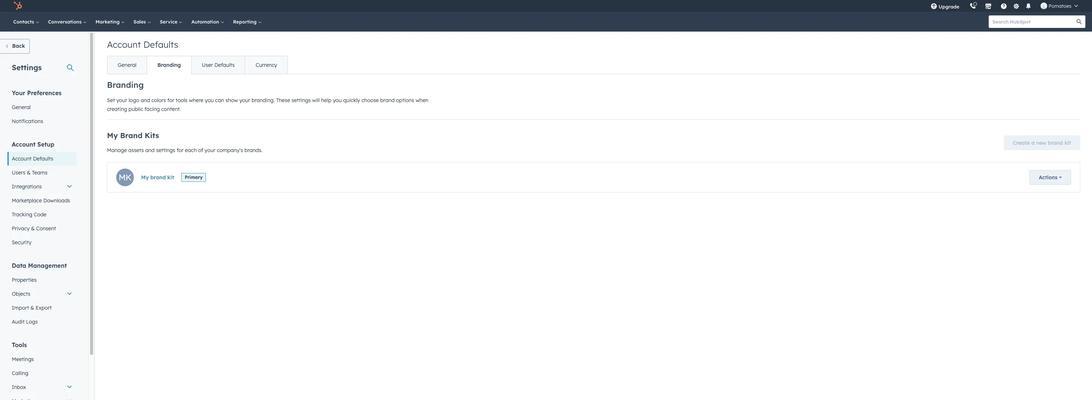 Task type: locate. For each thing, give the bounding box(es) containing it.
0 vertical spatial general
[[118, 62, 137, 68]]

hubspot image
[[13, 1, 22, 10]]

1 horizontal spatial general link
[[107, 56, 147, 74]]

calling icon image
[[970, 3, 977, 10]]

your right of
[[205, 147, 216, 154]]

1 horizontal spatial my
[[141, 174, 149, 181]]

marketplace downloads link
[[7, 194, 77, 208]]

actions
[[1040, 174, 1058, 181]]

tracking code link
[[7, 208, 77, 222]]

for
[[167, 97, 174, 104], [177, 147, 184, 154]]

my down assets
[[141, 174, 149, 181]]

& left the export
[[30, 305, 34, 312]]

1 vertical spatial account defaults
[[12, 156, 53, 162]]

users & teams
[[12, 170, 48, 176]]

2 horizontal spatial brand
[[1049, 140, 1064, 146]]

defaults inside account setup element
[[33, 156, 53, 162]]

manage assets and settings for each of your company's brands.
[[107, 147, 263, 154]]

account defaults link
[[7, 152, 77, 166]]

kit left primary at the top left
[[167, 174, 174, 181]]

your
[[12, 89, 25, 97]]

1 horizontal spatial your
[[205, 147, 216, 154]]

1 vertical spatial general
[[12, 104, 31, 111]]

1 vertical spatial settings
[[156, 147, 175, 154]]

tracking
[[12, 212, 32, 218]]

users
[[12, 170, 25, 176]]

security link
[[7, 236, 77, 250]]

brand
[[381, 97, 395, 104], [1049, 140, 1064, 146], [151, 174, 166, 181]]

branding link
[[147, 56, 191, 74]]

0 vertical spatial settings
[[292, 97, 311, 104]]

marketplaces button
[[981, 0, 997, 12]]

create a new brand kit
[[1014, 140, 1072, 146]]

account
[[107, 39, 141, 50], [12, 141, 36, 148], [12, 156, 32, 162]]

defaults up branding link on the left top of page
[[143, 39, 178, 50]]

user
[[202, 62, 213, 68]]

0 vertical spatial account defaults
[[107, 39, 178, 50]]

0 horizontal spatial branding
[[107, 80, 144, 90]]

audit logs link
[[7, 315, 77, 329]]

defaults
[[143, 39, 178, 50], [215, 62, 235, 68], [33, 156, 53, 162]]

general link up logo
[[107, 56, 147, 74]]

brand right 'new'
[[1049, 140, 1064, 146]]

defaults for user defaults link
[[215, 62, 235, 68]]

0 vertical spatial account
[[107, 39, 141, 50]]

1 horizontal spatial branding
[[158, 62, 181, 68]]

0 horizontal spatial general link
[[7, 100, 77, 114]]

1 vertical spatial account
[[12, 141, 36, 148]]

your
[[116, 97, 127, 104], [240, 97, 250, 104], [205, 147, 216, 154]]

2 you from the left
[[333, 97, 342, 104]]

create a new brand kit button
[[1005, 136, 1081, 150]]

0 horizontal spatial for
[[167, 97, 174, 104]]

0 horizontal spatial account defaults
[[12, 156, 53, 162]]

you left can
[[205, 97, 214, 104]]

0 horizontal spatial you
[[205, 97, 214, 104]]

calling
[[12, 371, 28, 377]]

settings
[[292, 97, 311, 104], [156, 147, 175, 154]]

general link for your
[[7, 100, 77, 114]]

menu
[[926, 0, 1084, 12]]

2 horizontal spatial defaults
[[215, 62, 235, 68]]

1 horizontal spatial for
[[177, 147, 184, 154]]

pomatoes
[[1050, 3, 1072, 9]]

downloads
[[43, 198, 70, 204]]

1 vertical spatial brand
[[1049, 140, 1064, 146]]

0 vertical spatial &
[[27, 170, 31, 176]]

set your logo and colors for tools where you can show your branding. these settings will help you quickly choose brand options when creating public facing content.
[[107, 97, 429, 113]]

and right assets
[[145, 147, 155, 154]]

defaults for account defaults link
[[33, 156, 53, 162]]

new
[[1037, 140, 1047, 146]]

for up 'content.'
[[167, 97, 174, 104]]

notifications image
[[1026, 3, 1033, 10]]

and up facing
[[141, 97, 150, 104]]

account defaults down sales link
[[107, 39, 178, 50]]

inbox
[[12, 385, 26, 391]]

meetings
[[12, 357, 34, 363]]

defaults inside navigation
[[215, 62, 235, 68]]

account defaults
[[107, 39, 178, 50], [12, 156, 53, 162]]

pomatoes button
[[1037, 0, 1083, 12]]

& inside 'link'
[[31, 226, 35, 232]]

0 vertical spatial for
[[167, 97, 174, 104]]

hubspot link
[[9, 1, 28, 10]]

a
[[1032, 140, 1035, 146]]

teams
[[32, 170, 48, 176]]

0 vertical spatial kit
[[1065, 140, 1072, 146]]

general up logo
[[118, 62, 137, 68]]

navigation containing general
[[107, 56, 288, 74]]

brand right choose
[[381, 97, 395, 104]]

marketplaces image
[[986, 3, 993, 10]]

defaults up users & teams link
[[33, 156, 53, 162]]

general for your
[[12, 104, 31, 111]]

0 horizontal spatial general
[[12, 104, 31, 111]]

general link
[[107, 56, 147, 74], [7, 100, 77, 114]]

0 horizontal spatial brand
[[151, 174, 166, 181]]

can
[[215, 97, 224, 104]]

tools element
[[7, 341, 77, 401]]

account setup element
[[7, 141, 77, 250]]

0 horizontal spatial defaults
[[33, 156, 53, 162]]

2 vertical spatial brand
[[151, 174, 166, 181]]

search image
[[1077, 19, 1083, 24]]

my inside my brand kit button
[[141, 174, 149, 181]]

0 horizontal spatial kit
[[167, 174, 174, 181]]

account down the marketing link at the top left of the page
[[107, 39, 141, 50]]

2 vertical spatial &
[[30, 305, 34, 312]]

your up creating
[[116, 97, 127, 104]]

1 you from the left
[[205, 97, 214, 104]]

& inside data management element
[[30, 305, 34, 312]]

1 vertical spatial defaults
[[215, 62, 235, 68]]

branding inside navigation
[[158, 62, 181, 68]]

1 horizontal spatial general
[[118, 62, 137, 68]]

creating
[[107, 106, 127, 113]]

service link
[[156, 12, 187, 32]]

data management
[[12, 262, 67, 270]]

& right users
[[27, 170, 31, 176]]

menu item
[[965, 0, 967, 12]]

0 vertical spatial brand
[[381, 97, 395, 104]]

branding
[[158, 62, 181, 68], [107, 80, 144, 90]]

general inside your preferences element
[[12, 104, 31, 111]]

choose
[[362, 97, 379, 104]]

and
[[141, 97, 150, 104], [145, 147, 155, 154]]

manage
[[107, 147, 127, 154]]

1 vertical spatial my
[[141, 174, 149, 181]]

your preferences element
[[7, 89, 77, 128]]

menu containing pomatoes
[[926, 0, 1084, 12]]

1 vertical spatial kit
[[167, 174, 174, 181]]

inbox button
[[7, 381, 77, 395]]

general link down preferences
[[7, 100, 77, 114]]

general down your
[[12, 104, 31, 111]]

1 vertical spatial general link
[[7, 100, 77, 114]]

for left each
[[177, 147, 184, 154]]

back
[[12, 43, 25, 49]]

& for consent
[[31, 226, 35, 232]]

your right show
[[240, 97, 250, 104]]

account defaults up users & teams
[[12, 156, 53, 162]]

company's
[[217, 147, 243, 154]]

reporting
[[233, 19, 258, 25]]

you
[[205, 97, 214, 104], [333, 97, 342, 104]]

2 vertical spatial defaults
[[33, 156, 53, 162]]

settings down kits
[[156, 147, 175, 154]]

setup
[[37, 141, 54, 148]]

kits
[[145, 131, 159, 140]]

1 horizontal spatial defaults
[[143, 39, 178, 50]]

1 vertical spatial for
[[177, 147, 184, 154]]

1 horizontal spatial you
[[333, 97, 342, 104]]

each
[[185, 147, 197, 154]]

notifications button
[[1023, 0, 1036, 12]]

0 vertical spatial my
[[107, 131, 118, 140]]

0 vertical spatial and
[[141, 97, 150, 104]]

help
[[321, 97, 332, 104]]

account defaults inside account setup element
[[12, 156, 53, 162]]

contacts link
[[9, 12, 44, 32]]

& right privacy
[[31, 226, 35, 232]]

integrations button
[[7, 180, 77, 194]]

account left setup in the left top of the page
[[12, 141, 36, 148]]

when
[[416, 97, 429, 104]]

1 vertical spatial branding
[[107, 80, 144, 90]]

1 horizontal spatial kit
[[1065, 140, 1072, 146]]

sales link
[[129, 12, 156, 32]]

kit inside button
[[167, 174, 174, 181]]

general
[[118, 62, 137, 68], [12, 104, 31, 111]]

primary
[[185, 175, 203, 180]]

account up users
[[12, 156, 32, 162]]

quickly
[[343, 97, 360, 104]]

brand
[[120, 131, 143, 140]]

navigation
[[107, 56, 288, 74]]

defaults right user
[[215, 62, 235, 68]]

tools
[[176, 97, 188, 104]]

help image
[[1001, 3, 1008, 10]]

colors
[[152, 97, 166, 104]]

2 vertical spatial account
[[12, 156, 32, 162]]

0 vertical spatial general link
[[107, 56, 147, 74]]

kit right 'new'
[[1065, 140, 1072, 146]]

general link inside navigation
[[107, 56, 147, 74]]

1 horizontal spatial brand
[[381, 97, 395, 104]]

objects
[[12, 291, 30, 298]]

0 horizontal spatial my
[[107, 131, 118, 140]]

consent
[[36, 226, 56, 232]]

0 vertical spatial branding
[[158, 62, 181, 68]]

contacts
[[13, 19, 36, 25]]

settings left will
[[292, 97, 311, 104]]

of
[[198, 147, 203, 154]]

1 vertical spatial &
[[31, 226, 35, 232]]

1 horizontal spatial settings
[[292, 97, 311, 104]]

brand left primary at the top left
[[151, 174, 166, 181]]

search button
[[1074, 15, 1086, 28]]

you right help
[[333, 97, 342, 104]]

brands.
[[245, 147, 263, 154]]

my up 'manage'
[[107, 131, 118, 140]]



Task type: describe. For each thing, give the bounding box(es) containing it.
content.
[[161, 106, 181, 113]]

settings link
[[1012, 2, 1022, 10]]

my for my brand kits
[[107, 131, 118, 140]]

import & export
[[12, 305, 52, 312]]

1 vertical spatial and
[[145, 147, 155, 154]]

preferences
[[27, 89, 62, 97]]

settings inside "set your logo and colors for tools where you can show your branding. these settings will help you quickly choose brand options when creating public facing content."
[[292, 97, 311, 104]]

reporting link
[[229, 12, 266, 32]]

upgrade
[[939, 4, 960, 10]]

create
[[1014, 140, 1031, 146]]

marketplace
[[12, 198, 42, 204]]

facing
[[145, 106, 160, 113]]

management
[[28, 262, 67, 270]]

& for teams
[[27, 170, 31, 176]]

my brand kit button
[[141, 173, 174, 182]]

properties
[[12, 277, 37, 284]]

and inside "set your logo and colors for tools where you can show your branding. these settings will help you quickly choose brand options when creating public facing content."
[[141, 97, 150, 104]]

2 horizontal spatial your
[[240, 97, 250, 104]]

0 horizontal spatial your
[[116, 97, 127, 104]]

1 horizontal spatial account defaults
[[107, 39, 178, 50]]

account for users & teams
[[12, 141, 36, 148]]

integrations
[[12, 184, 42, 190]]

security
[[12, 240, 32, 246]]

brand inside button
[[1049, 140, 1064, 146]]

kit inside button
[[1065, 140, 1072, 146]]

your preferences
[[12, 89, 62, 97]]

conversations
[[48, 19, 83, 25]]

back link
[[0, 39, 30, 54]]

tools
[[12, 342, 27, 349]]

marketing
[[96, 19, 121, 25]]

service
[[160, 19, 179, 25]]

logo
[[129, 97, 139, 104]]

users & teams link
[[7, 166, 77, 180]]

import & export link
[[7, 301, 77, 315]]

upgrade image
[[931, 3, 938, 10]]

will
[[312, 97, 320, 104]]

notifications link
[[7, 114, 77, 128]]

settings image
[[1014, 3, 1020, 10]]

properties link
[[7, 273, 77, 287]]

code
[[34, 212, 46, 218]]

0 horizontal spatial settings
[[156, 147, 175, 154]]

these
[[276, 97, 290, 104]]

brand inside button
[[151, 174, 166, 181]]

objects button
[[7, 287, 77, 301]]

where
[[189, 97, 204, 104]]

marketplace downloads
[[12, 198, 70, 204]]

sales
[[134, 19, 147, 25]]

general for account
[[118, 62, 137, 68]]

my brand kit
[[141, 174, 174, 181]]

for inside "set your logo and colors for tools where you can show your branding. these settings will help you quickly choose brand options when creating public facing content."
[[167, 97, 174, 104]]

data management element
[[7, 262, 77, 329]]

account for branding
[[107, 39, 141, 50]]

meetings link
[[7, 353, 77, 367]]

automation
[[192, 19, 221, 25]]

export
[[36, 305, 52, 312]]

show
[[226, 97, 238, 104]]

logs
[[26, 319, 38, 326]]

0 vertical spatial defaults
[[143, 39, 178, 50]]

actions button
[[1031, 170, 1072, 185]]

settings
[[12, 63, 42, 72]]

audit logs
[[12, 319, 38, 326]]

data
[[12, 262, 26, 270]]

help button
[[998, 0, 1011, 12]]

public
[[129, 106, 143, 113]]

privacy
[[12, 226, 30, 232]]

branding.
[[252, 97, 275, 104]]

calling link
[[7, 367, 77, 381]]

conversations link
[[44, 12, 91, 32]]

audit
[[12, 319, 25, 326]]

my brand kits
[[107, 131, 159, 140]]

brand inside "set your logo and colors for tools where you can show your branding. these settings will help you quickly choose brand options when creating public facing content."
[[381, 97, 395, 104]]

options
[[396, 97, 414, 104]]

Search HubSpot search field
[[990, 15, 1080, 28]]

privacy & consent link
[[7, 222, 77, 236]]

currency
[[256, 62, 277, 68]]

& for export
[[30, 305, 34, 312]]

tyler black image
[[1041, 3, 1048, 9]]

user defaults link
[[191, 56, 245, 74]]

set
[[107, 97, 115, 104]]

privacy & consent
[[12, 226, 56, 232]]

calling icon button
[[967, 1, 980, 11]]

currency link
[[245, 56, 288, 74]]

automation link
[[187, 12, 229, 32]]

my for my brand kit
[[141, 174, 149, 181]]

assets
[[128, 147, 144, 154]]

notifications
[[12, 118, 43, 125]]

general link for account
[[107, 56, 147, 74]]

tracking code
[[12, 212, 46, 218]]



Task type: vqa. For each thing, say whether or not it's contained in the screenshot.
'Pomatoes' popup button
yes



